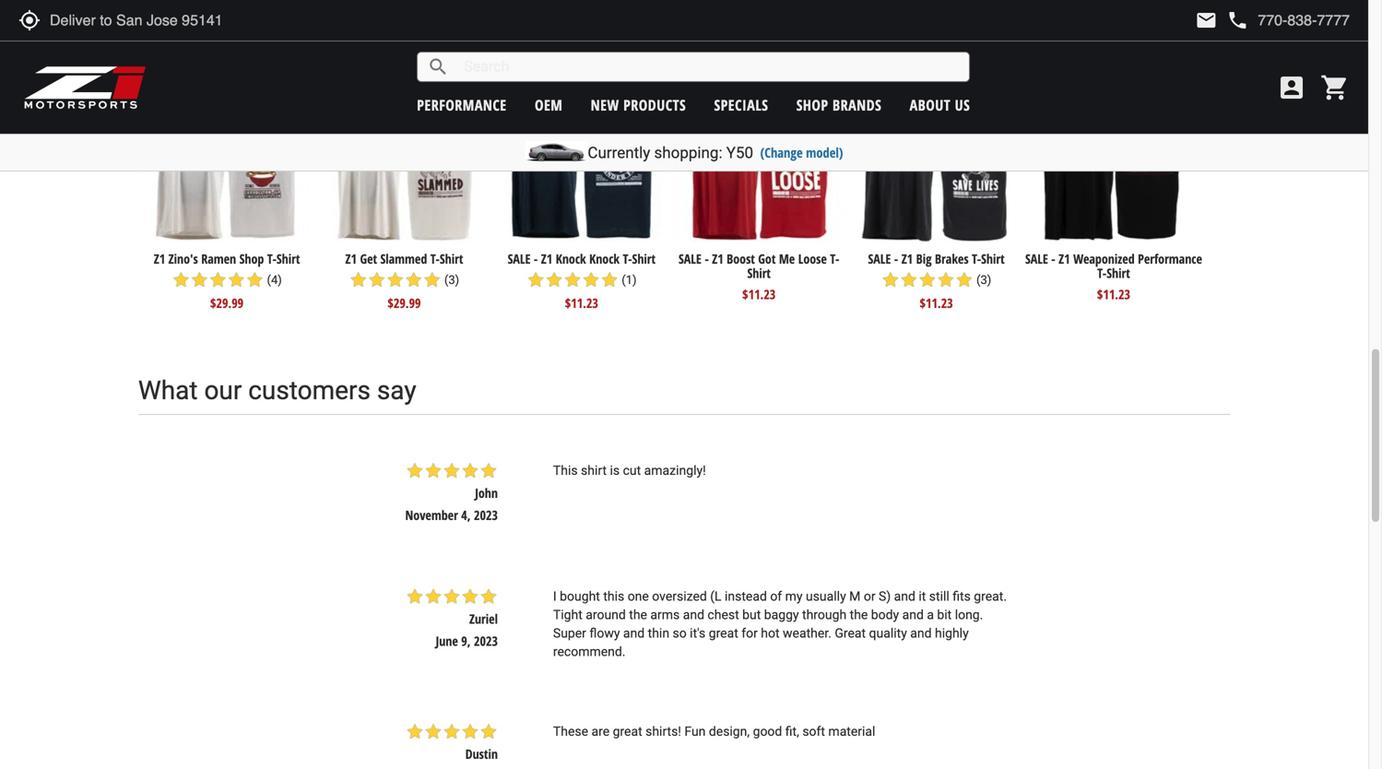 Task type: describe. For each thing, give the bounding box(es) containing it.
z1 for sale - z1 knock knock t-shirt star star star star star (1) $11.23
[[541, 250, 553, 267]]

long.
[[955, 607, 983, 623]]

- for sale - z1 boost got me loose t- shirt $11.23
[[705, 250, 709, 267]]

star star star star star zuriel june 9, 2023
[[406, 587, 498, 650]]

t- inside sale - z1 boost got me loose t- shirt $11.23
[[830, 250, 840, 267]]

usually
[[806, 589, 846, 604]]

shirt inside sale - z1 weaponized performance t-shirt $11.23
[[1107, 264, 1131, 282]]

shopping:
[[654, 143, 723, 162]]

design,
[[709, 724, 750, 739]]

and left a
[[903, 607, 924, 623]]

so
[[673, 626, 687, 641]]

2023 for star star star star star john november 4, 2023
[[474, 506, 498, 524]]

and left it
[[894, 589, 916, 604]]

around
[[586, 607, 626, 623]]

but
[[743, 607, 761, 623]]

$29.99 inside z1 get slammed t-shirt star star star star star (3) $29.99
[[388, 294, 421, 312]]

$11.23 inside sale - z1 boost got me loose t- shirt $11.23
[[743, 285, 776, 303]]

one
[[628, 589, 649, 604]]

hot
[[761, 626, 780, 641]]

shirt inside z1 get slammed t-shirt star star star star star (3) $29.99
[[440, 250, 463, 267]]

zuriel
[[469, 610, 498, 628]]

about us
[[910, 95, 970, 115]]

oem link
[[535, 95, 563, 115]]

baggy
[[764, 607, 799, 623]]

sale - z1 weaponized performance t-shirt $11.23
[[1026, 250, 1203, 303]]

shirt inside sale - z1 boost got me loose t- shirt $11.23
[[747, 264, 771, 282]]

i
[[553, 589, 557, 604]]

similar
[[138, 45, 218, 75]]

sale - z1 knock knock t-shirt star star star star star (1) $11.23
[[508, 250, 656, 312]]

z1 inside z1 zino's ramen shop t-shirt star star star star star (4) $29.99
[[154, 250, 165, 267]]

1 knock from the left
[[556, 250, 586, 267]]

are
[[592, 724, 610, 739]]

specials
[[714, 95, 769, 115]]

similar to this item
[[138, 45, 353, 75]]

amazingly!
[[644, 463, 706, 478]]

z1 for sale - z1 weaponized performance t-shirt $11.23
[[1059, 250, 1070, 267]]

a
[[927, 607, 934, 623]]

about us link
[[910, 95, 970, 115]]

(change model) link
[[761, 143, 843, 161]]

item
[[302, 45, 353, 75]]

sale for sale - z1 big brakes t-shirt star star star star star (3) $11.23
[[868, 250, 891, 267]]

z1 for sale - z1 boost got me loose t- shirt $11.23
[[712, 250, 724, 267]]

fits
[[953, 589, 971, 604]]

fun
[[685, 724, 706, 739]]

our
[[204, 375, 242, 406]]

or
[[864, 589, 876, 604]]

model)
[[806, 143, 843, 161]]

highly
[[935, 626, 969, 641]]

- for sale - z1 big brakes t-shirt star star star star star (3) $11.23
[[894, 250, 899, 267]]

(3) inside sale - z1 big brakes t-shirt star star star star star (3) $11.23
[[977, 273, 992, 287]]

what our customers say
[[138, 375, 416, 406]]

this for bought
[[603, 589, 625, 604]]

z1 get slammed t-shirt star star star star star (3) $29.99
[[345, 250, 463, 312]]

z1 for sale - z1 big brakes t-shirt star star star star star (3) $11.23
[[902, 250, 913, 267]]

these
[[553, 724, 588, 739]]

this
[[553, 463, 578, 478]]

m
[[850, 589, 861, 604]]

currently
[[588, 143, 651, 162]]

sale for sale - z1 weaponized performance t-shirt $11.23
[[1026, 250, 1048, 267]]

1 vertical spatial great
[[613, 724, 643, 739]]

- for sale - z1 weaponized performance t-shirt $11.23
[[1052, 250, 1056, 267]]

i bought this one oversized (l instead of my usually m or s) and it still fits great. tight around the arms and chest but baggy through the body and a bit long. super flowy and thin so it's great for hot weather. great quality and highly recommend.
[[553, 589, 1007, 659]]

t- inside "sale - z1 knock knock t-shirt star star star star star (1) $11.23"
[[623, 250, 632, 267]]

body
[[871, 607, 899, 623]]

$11.23 inside "sale - z1 knock knock t-shirt star star star star star (1) $11.23"
[[565, 294, 598, 312]]

this shirt is cut amazingly!
[[553, 463, 706, 478]]

performance
[[417, 95, 507, 115]]

1 horizontal spatial shop
[[797, 95, 829, 115]]

shopping_cart
[[1321, 73, 1350, 102]]

is
[[610, 463, 620, 478]]

star star star star star dustin
[[406, 723, 498, 763]]

john
[[475, 484, 498, 502]]

mail link
[[1196, 9, 1218, 31]]

us
[[955, 95, 970, 115]]

sale - z1 boost got me loose t- shirt $11.23
[[679, 250, 840, 303]]

sale for sale - z1 knock knock t-shirt star star star star star (1) $11.23
[[508, 250, 531, 267]]

bought
[[560, 589, 600, 604]]

s)
[[879, 589, 891, 604]]

my
[[785, 589, 803, 604]]

- for sale - z1 knock knock t-shirt star star star star star (1) $11.23
[[534, 250, 538, 267]]

account_box link
[[1273, 73, 1312, 102]]

phone link
[[1227, 9, 1350, 31]]

brakes
[[935, 250, 969, 267]]

phone
[[1227, 9, 1249, 31]]

weaponized
[[1074, 250, 1135, 267]]

currently shopping: y50 (change model)
[[588, 143, 843, 162]]

june
[[436, 632, 458, 650]]

it's
[[690, 626, 706, 641]]

sale for sale - z1 boost got me loose t- shirt $11.23
[[679, 250, 702, 267]]

me
[[779, 250, 795, 267]]

to
[[224, 45, 247, 75]]

customers
[[248, 375, 371, 406]]

2 the from the left
[[850, 607, 868, 623]]



Task type: locate. For each thing, give the bounding box(es) containing it.
get
[[360, 250, 377, 267]]

0 horizontal spatial $29.99
[[210, 294, 244, 312]]

shirt inside "sale - z1 knock knock t-shirt star star star star star (1) $11.23"
[[632, 250, 656, 267]]

shop brands
[[797, 95, 882, 115]]

$29.99
[[210, 294, 244, 312], [388, 294, 421, 312]]

instead
[[725, 589, 767, 604]]

and down a
[[911, 626, 932, 641]]

say
[[377, 375, 416, 406]]

t- right brakes
[[972, 250, 981, 267]]

oem
[[535, 95, 563, 115]]

0 vertical spatial this
[[253, 45, 296, 75]]

shirt left me
[[747, 264, 771, 282]]

super
[[553, 626, 587, 641]]

brands
[[833, 95, 882, 115]]

4 - from the left
[[1052, 250, 1056, 267]]

2023 for star star star star star zuriel june 9, 2023
[[474, 632, 498, 650]]

t- up (4)
[[267, 250, 277, 267]]

the down one
[[629, 607, 647, 623]]

2023 inside star star star star star john november 4, 2023
[[474, 506, 498, 524]]

z1
[[154, 250, 165, 267], [345, 250, 357, 267], [541, 250, 553, 267], [712, 250, 724, 267], [902, 250, 913, 267], [1059, 250, 1070, 267]]

tight
[[553, 607, 583, 623]]

fit,
[[786, 724, 800, 739]]

sale inside sale - z1 big brakes t-shirt star star star star star (3) $11.23
[[868, 250, 891, 267]]

performance
[[1138, 250, 1203, 267]]

2 - from the left
[[705, 250, 709, 267]]

soft
[[803, 724, 825, 739]]

5 z1 from the left
[[902, 250, 913, 267]]

$29.99 inside z1 zino's ramen shop t-shirt star star star star star (4) $29.99
[[210, 294, 244, 312]]

great down chest
[[709, 626, 739, 641]]

boost
[[727, 250, 755, 267]]

1 horizontal spatial knock
[[589, 250, 620, 267]]

$11.23
[[743, 285, 776, 303], [1097, 285, 1131, 303], [565, 294, 598, 312], [920, 294, 953, 312]]

big
[[916, 250, 932, 267]]

2 $29.99 from the left
[[388, 294, 421, 312]]

cut
[[623, 463, 641, 478]]

1 $29.99 from the left
[[210, 294, 244, 312]]

t- inside z1 get slammed t-shirt star star star star star (3) $29.99
[[430, 250, 440, 267]]

new products link
[[591, 95, 686, 115]]

slammed
[[380, 250, 427, 267]]

shop right ramen
[[239, 250, 264, 267]]

chest
[[708, 607, 739, 623]]

1 horizontal spatial this
[[603, 589, 625, 604]]

1 (3) from the left
[[444, 273, 459, 287]]

for
[[742, 626, 758, 641]]

1 horizontal spatial the
[[850, 607, 868, 623]]

$11.23 inside sale - z1 big brakes t-shirt star star star star star (3) $11.23
[[920, 294, 953, 312]]

the
[[629, 607, 647, 623], [850, 607, 868, 623]]

about
[[910, 95, 951, 115]]

shop inside z1 zino's ramen shop t-shirt star star star star star (4) $29.99
[[239, 250, 264, 267]]

shirt up (4)
[[277, 250, 300, 267]]

this
[[253, 45, 296, 75], [603, 589, 625, 604]]

1 vertical spatial shop
[[239, 250, 264, 267]]

still
[[929, 589, 950, 604]]

3 sale from the left
[[868, 250, 891, 267]]

(4)
[[267, 273, 282, 287]]

t- left performance
[[1098, 264, 1107, 282]]

shirt right slammed
[[440, 250, 463, 267]]

$29.99 down slammed
[[388, 294, 421, 312]]

this up around
[[603, 589, 625, 604]]

these are great shirts! fun design, good fit, soft material
[[553, 724, 876, 739]]

y50
[[727, 143, 754, 162]]

products
[[624, 95, 686, 115]]

sale inside "sale - z1 knock knock t-shirt star star star star star (1) $11.23"
[[508, 250, 531, 267]]

shirt inside sale - z1 big brakes t-shirt star star star star star (3) $11.23
[[981, 250, 1005, 267]]

shirt inside z1 zino's ramen shop t-shirt star star star star star (4) $29.99
[[277, 250, 300, 267]]

and left thin
[[623, 626, 645, 641]]

9,
[[461, 632, 471, 650]]

1 z1 from the left
[[154, 250, 165, 267]]

z1 inside z1 get slammed t-shirt star star star star star (3) $29.99
[[345, 250, 357, 267]]

z1 inside sale - z1 boost got me loose t- shirt $11.23
[[712, 250, 724, 267]]

2023 right 9,
[[474, 632, 498, 650]]

z1 inside sale - z1 weaponized performance t-shirt $11.23
[[1059, 250, 1070, 267]]

flowy
[[590, 626, 620, 641]]

Search search field
[[449, 53, 970, 81]]

0 horizontal spatial knock
[[556, 250, 586, 267]]

sale
[[508, 250, 531, 267], [679, 250, 702, 267], [868, 250, 891, 267], [1026, 250, 1048, 267]]

oversized
[[652, 589, 707, 604]]

t- up (1)
[[623, 250, 632, 267]]

3 z1 from the left
[[541, 250, 553, 267]]

1 sale from the left
[[508, 250, 531, 267]]

and up it's
[[683, 607, 705, 623]]

0 vertical spatial shop
[[797, 95, 829, 115]]

t-
[[267, 250, 277, 267], [430, 250, 440, 267], [623, 250, 632, 267], [830, 250, 840, 267], [972, 250, 981, 267], [1098, 264, 1107, 282]]

0 horizontal spatial this
[[253, 45, 296, 75]]

- inside sale - z1 boost got me loose t- shirt $11.23
[[705, 250, 709, 267]]

1 - from the left
[[534, 250, 538, 267]]

thin
[[648, 626, 670, 641]]

dustin
[[466, 745, 498, 763]]

new products
[[591, 95, 686, 115]]

4 sale from the left
[[1026, 250, 1048, 267]]

(change
[[761, 143, 803, 161]]

1 horizontal spatial $29.99
[[388, 294, 421, 312]]

t- inside sale - z1 big brakes t-shirt star star star star star (3) $11.23
[[972, 250, 981, 267]]

sale inside sale - z1 weaponized performance t-shirt $11.23
[[1026, 250, 1048, 267]]

shirt right brakes
[[981, 250, 1005, 267]]

shop
[[797, 95, 829, 115], [239, 250, 264, 267]]

0 horizontal spatial the
[[629, 607, 647, 623]]

2 2023 from the top
[[474, 632, 498, 650]]

4 z1 from the left
[[712, 250, 724, 267]]

2023 right the 4,
[[474, 506, 498, 524]]

z1 motorsports logo image
[[23, 65, 147, 111]]

0 vertical spatial 2023
[[474, 506, 498, 524]]

- inside sale - z1 weaponized performance t-shirt $11.23
[[1052, 250, 1056, 267]]

$29.99 down ramen
[[210, 294, 244, 312]]

bit
[[937, 607, 952, 623]]

this inside i bought this one oversized (l instead of my usually m or s) and it still fits great. tight around the arms and chest but baggy through the body and a bit long. super flowy and thin so it's great for hot weather. great quality and highly recommend.
[[603, 589, 625, 604]]

shirts!
[[646, 724, 681, 739]]

t- right 'loose'
[[830, 250, 840, 267]]

great
[[709, 626, 739, 641], [613, 724, 643, 739]]

account_box
[[1277, 73, 1307, 102]]

(l
[[710, 589, 722, 604]]

$11.23 inside sale - z1 weaponized performance t-shirt $11.23
[[1097, 285, 1131, 303]]

6 z1 from the left
[[1059, 250, 1070, 267]]

t- inside z1 zino's ramen shop t-shirt star star star star star (4) $29.99
[[267, 250, 277, 267]]

recommend.
[[553, 644, 626, 659]]

great right "are"
[[613, 724, 643, 739]]

mail
[[1196, 9, 1218, 31]]

quality
[[869, 626, 907, 641]]

0 horizontal spatial (3)
[[444, 273, 459, 287]]

the down m on the right bottom of page
[[850, 607, 868, 623]]

1 horizontal spatial (3)
[[977, 273, 992, 287]]

performance link
[[417, 95, 507, 115]]

1 the from the left
[[629, 607, 647, 623]]

z1 inside "sale - z1 knock knock t-shirt star star star star star (1) $11.23"
[[541, 250, 553, 267]]

- inside "sale - z1 knock knock t-shirt star star star star star (1) $11.23"
[[534, 250, 538, 267]]

shirt up (1)
[[632, 250, 656, 267]]

mail phone
[[1196, 9, 1249, 31]]

t- inside sale - z1 weaponized performance t-shirt $11.23
[[1098, 264, 1107, 282]]

of
[[770, 589, 782, 604]]

(3)
[[444, 273, 459, 287], [977, 273, 992, 287]]

1 vertical spatial this
[[603, 589, 625, 604]]

and
[[894, 589, 916, 604], [683, 607, 705, 623], [903, 607, 924, 623], [623, 626, 645, 641], [911, 626, 932, 641]]

2 z1 from the left
[[345, 250, 357, 267]]

search
[[427, 56, 449, 78]]

1 vertical spatial 2023
[[474, 632, 498, 650]]

z1 inside sale - z1 big brakes t-shirt star star star star star (3) $11.23
[[902, 250, 913, 267]]

sale - z1 big brakes t-shirt star star star star star (3) $11.23
[[868, 250, 1005, 312]]

shirt
[[277, 250, 300, 267], [440, 250, 463, 267], [632, 250, 656, 267], [981, 250, 1005, 267], [747, 264, 771, 282], [1107, 264, 1131, 282]]

good
[[753, 724, 782, 739]]

specials link
[[714, 95, 769, 115]]

knock
[[556, 250, 586, 267], [589, 250, 620, 267]]

star
[[172, 271, 190, 289], [190, 271, 209, 289], [209, 271, 227, 289], [227, 271, 246, 289], [246, 271, 264, 289], [349, 271, 368, 289], [368, 271, 386, 289], [386, 271, 405, 289], [405, 271, 423, 289], [423, 271, 442, 289], [527, 271, 545, 289], [545, 271, 564, 289], [564, 271, 582, 289], [582, 271, 600, 289], [600, 271, 619, 289], [882, 271, 900, 289], [900, 271, 918, 289], [918, 271, 937, 289], [937, 271, 955, 289], [955, 271, 974, 289], [406, 461, 424, 480], [424, 461, 443, 480], [443, 461, 461, 480], [461, 461, 480, 480], [480, 461, 498, 480], [406, 587, 424, 606], [424, 587, 443, 606], [443, 587, 461, 606], [461, 587, 480, 606], [480, 587, 498, 606], [406, 723, 424, 741], [424, 723, 443, 741], [443, 723, 461, 741], [461, 723, 480, 741], [480, 723, 498, 741]]

great inside i bought this one oversized (l instead of my usually m or s) and it still fits great. tight around the arms and chest but baggy through the body and a bit long. super flowy and thin so it's great for hot weather. great quality and highly recommend.
[[709, 626, 739, 641]]

t- right slammed
[[430, 250, 440, 267]]

loose
[[798, 250, 827, 267]]

great
[[835, 626, 866, 641]]

new
[[591, 95, 619, 115]]

-
[[534, 250, 538, 267], [705, 250, 709, 267], [894, 250, 899, 267], [1052, 250, 1056, 267]]

shop left brands
[[797, 95, 829, 115]]

this for to
[[253, 45, 296, 75]]

3 - from the left
[[894, 250, 899, 267]]

0 vertical spatial great
[[709, 626, 739, 641]]

2023 inside star star star star star zuriel june 9, 2023
[[474, 632, 498, 650]]

0 horizontal spatial shop
[[239, 250, 264, 267]]

1 2023 from the top
[[474, 506, 498, 524]]

through
[[802, 607, 847, 623]]

2 knock from the left
[[589, 250, 620, 267]]

(1)
[[622, 273, 637, 287]]

star star star star star john november 4, 2023
[[405, 461, 498, 524]]

this right to
[[253, 45, 296, 75]]

sale inside sale - z1 boost got me loose t- shirt $11.23
[[679, 250, 702, 267]]

z1 zino's ramen shop t-shirt star star star star star (4) $29.99
[[154, 250, 300, 312]]

ramen
[[201, 250, 236, 267]]

it
[[919, 589, 926, 604]]

2 (3) from the left
[[977, 273, 992, 287]]

1 horizontal spatial great
[[709, 626, 739, 641]]

0 horizontal spatial great
[[613, 724, 643, 739]]

- inside sale - z1 big brakes t-shirt star star star star star (3) $11.23
[[894, 250, 899, 267]]

2 sale from the left
[[679, 250, 702, 267]]

shirt left performance
[[1107, 264, 1131, 282]]

(3) inside z1 get slammed t-shirt star star star star star (3) $29.99
[[444, 273, 459, 287]]



Task type: vqa. For each thing, say whether or not it's contained in the screenshot.


